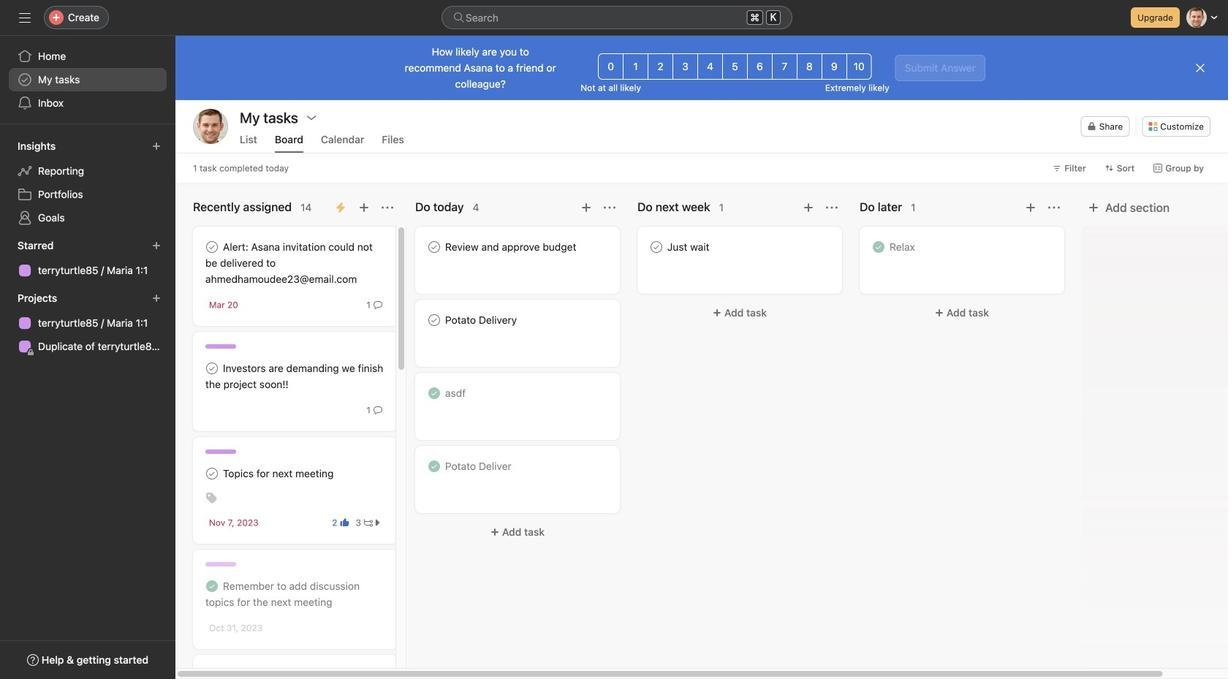 Task type: describe. For each thing, give the bounding box(es) containing it.
2 likes. you liked this task image
[[340, 518, 349, 527]]

starred element
[[0, 232, 175, 285]]

3 more section actions image from the left
[[826, 202, 838, 213]]

2 1 comment image from the top
[[374, 406, 382, 415]]

2 horizontal spatial completed checkbox
[[870, 238, 887, 256]]

1 add task image from the left
[[358, 202, 370, 213]]

new project or portfolio image
[[152, 294, 161, 303]]

new insights image
[[152, 142, 161, 151]]

0 vertical spatial mark complete image
[[648, 238, 665, 256]]

more section actions image
[[1048, 202, 1060, 213]]

1 vertical spatial completed checkbox
[[425, 385, 443, 402]]

1 1 comment image from the top
[[374, 300, 382, 309]]

view profile settings image
[[193, 109, 228, 144]]

0 horizontal spatial mark complete image
[[203, 667, 221, 679]]

dismiss image
[[1195, 62, 1206, 74]]

hide sidebar image
[[19, 12, 31, 23]]

1 horizontal spatial mark complete checkbox
[[648, 238, 665, 256]]

insights element
[[0, 133, 175, 232]]



Task type: locate. For each thing, give the bounding box(es) containing it.
0 horizontal spatial mark complete checkbox
[[203, 360, 221, 377]]

1 more section actions image from the left
[[382, 202, 393, 213]]

add task image for third more section actions image from left
[[803, 202, 814, 213]]

1 horizontal spatial add task image
[[580, 202, 592, 213]]

1 horizontal spatial more section actions image
[[604, 202, 616, 213]]

None radio
[[697, 53, 723, 80], [722, 53, 748, 80], [772, 53, 797, 80], [797, 53, 822, 80], [822, 53, 847, 80], [846, 53, 872, 80], [697, 53, 723, 80], [722, 53, 748, 80], [772, 53, 797, 80], [797, 53, 822, 80], [822, 53, 847, 80], [846, 53, 872, 80]]

completed image
[[870, 238, 887, 256], [425, 385, 443, 402], [425, 458, 443, 475], [203, 578, 221, 595]]

3 add task image from the left
[[803, 202, 814, 213]]

2 vertical spatial completed checkbox
[[203, 578, 221, 595]]

mark complete image
[[648, 238, 665, 256], [203, 667, 221, 679]]

option group
[[598, 53, 872, 80]]

2 more section actions image from the left
[[604, 202, 616, 213]]

show options image
[[305, 112, 317, 124]]

2 horizontal spatial add task image
[[803, 202, 814, 213]]

2 add task image from the left
[[580, 202, 592, 213]]

Search tasks, projects, and more text field
[[442, 6, 792, 29]]

2 horizontal spatial more section actions image
[[826, 202, 838, 213]]

Mark complete checkbox
[[648, 238, 665, 256], [203, 360, 221, 377]]

0 vertical spatial 1 comment image
[[374, 300, 382, 309]]

rules for recently assigned image
[[335, 202, 347, 213]]

global element
[[0, 36, 175, 124]]

add items to starred image
[[152, 241, 161, 250]]

1 vertical spatial 1 comment image
[[374, 406, 382, 415]]

1 vertical spatial mark complete checkbox
[[203, 360, 221, 377]]

Completed checkbox
[[870, 238, 887, 256], [425, 385, 443, 402], [203, 578, 221, 595]]

0 horizontal spatial more section actions image
[[382, 202, 393, 213]]

1 horizontal spatial completed checkbox
[[425, 385, 443, 402]]

1 vertical spatial mark complete image
[[203, 667, 221, 679]]

projects element
[[0, 285, 175, 361]]

add task image
[[1025, 202, 1037, 213]]

mark complete image
[[203, 238, 221, 256], [425, 238, 443, 256], [425, 311, 443, 329], [203, 360, 221, 377], [203, 465, 221, 482]]

1 comment image
[[374, 300, 382, 309], [374, 406, 382, 415]]

0 vertical spatial mark complete checkbox
[[648, 238, 665, 256]]

add task image
[[358, 202, 370, 213], [580, 202, 592, 213], [803, 202, 814, 213]]

None field
[[442, 6, 792, 29]]

0 vertical spatial completed checkbox
[[870, 238, 887, 256]]

0 horizontal spatial completed checkbox
[[203, 578, 221, 595]]

0 horizontal spatial add task image
[[358, 202, 370, 213]]

Completed checkbox
[[425, 458, 443, 475]]

1 horizontal spatial mark complete image
[[648, 238, 665, 256]]

add task image for second more section actions image from right
[[580, 202, 592, 213]]

Mark complete checkbox
[[203, 238, 221, 256], [425, 238, 443, 256], [425, 311, 443, 329], [203, 465, 221, 482], [203, 667, 221, 679]]

None radio
[[598, 53, 624, 80], [623, 53, 649, 80], [648, 53, 673, 80], [673, 53, 698, 80], [747, 53, 773, 80], [598, 53, 624, 80], [623, 53, 649, 80], [648, 53, 673, 80], [673, 53, 698, 80], [747, 53, 773, 80]]

more section actions image
[[382, 202, 393, 213], [604, 202, 616, 213], [826, 202, 838, 213]]



Task type: vqa. For each thing, say whether or not it's contained in the screenshot.
"prominent" icon
no



